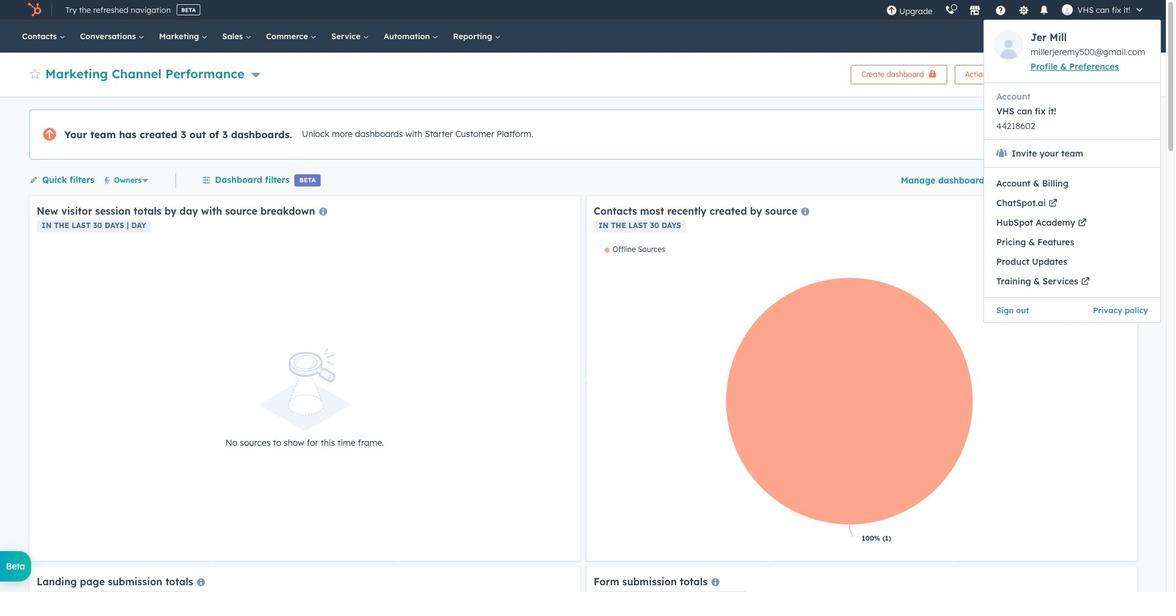 Task type: describe. For each thing, give the bounding box(es) containing it.
form submission totals element
[[586, 567, 1137, 593]]

Search HubSpot search field
[[985, 26, 1123, 47]]

landing page submission totals element
[[29, 567, 580, 593]]

contacts most recently created by source element
[[586, 196, 1137, 561]]



Task type: vqa. For each thing, say whether or not it's contained in the screenshot.
menu item
yes



Task type: locate. For each thing, give the bounding box(es) containing it.
marketplaces image
[[969, 6, 980, 17]]

toggle series visibility region
[[605, 245, 665, 254]]

0 vertical spatial jer mill image
[[1062, 4, 1073, 15]]

banner
[[29, 61, 1137, 84]]

interactive chart image
[[594, 245, 1130, 554]]

1 vertical spatial jer mill image
[[994, 30, 1024, 59]]

jer mill image
[[1062, 4, 1073, 15], [994, 30, 1024, 59]]

0 horizontal spatial jer mill image
[[994, 30, 1024, 59]]

new visitor session totals by day with source breakdown element
[[29, 196, 580, 561]]

menu
[[880, 0, 1161, 323], [984, 20, 1161, 323]]

1 horizontal spatial jer mill image
[[1062, 4, 1073, 15]]

menu item
[[984, 0, 1161, 323], [984, 174, 1161, 193], [984, 233, 1161, 252], [984, 252, 1161, 272], [984, 298, 1072, 323], [1072, 298, 1161, 323]]



